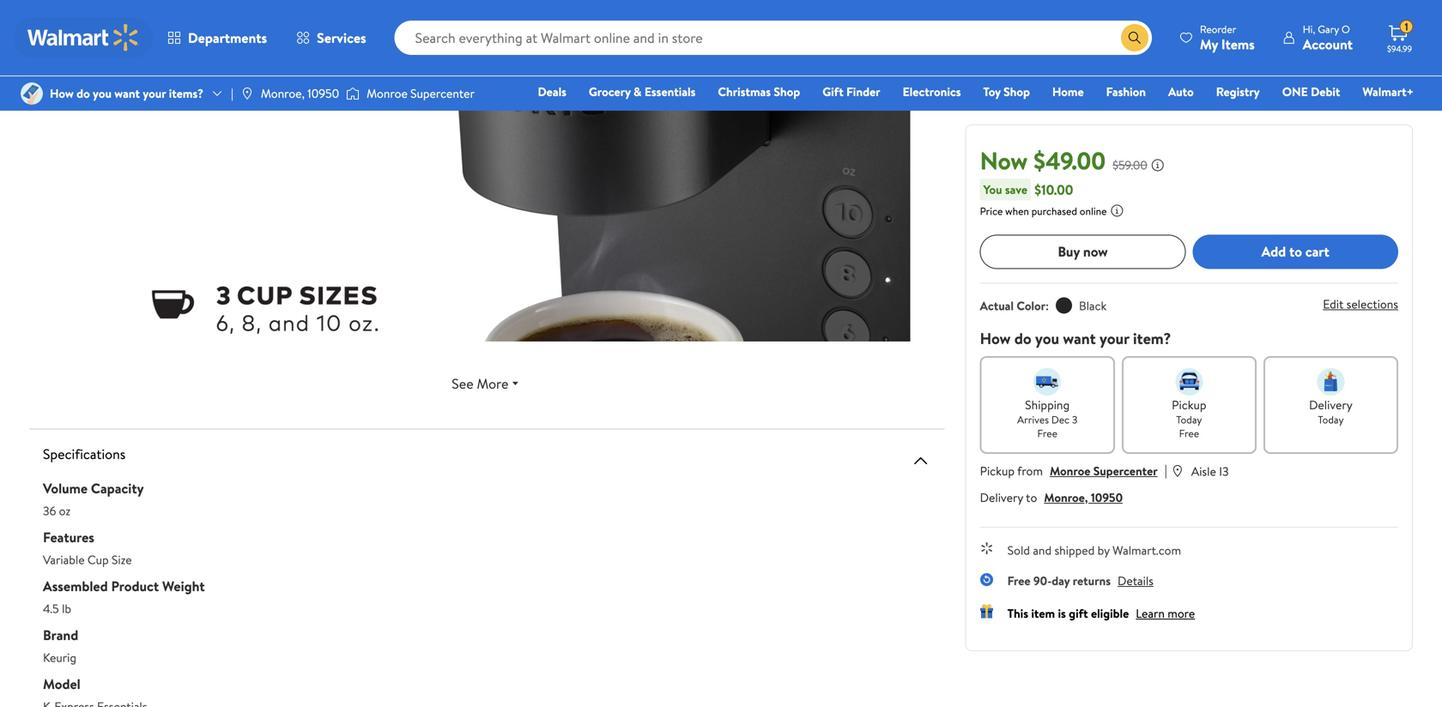 Task type: locate. For each thing, give the bounding box(es) containing it.
1 vertical spatial supercenter
[[1093, 462, 1158, 479]]

hi, gary o account
[[1303, 22, 1353, 54]]

legal information image
[[1110, 204, 1124, 217]]

your for items?
[[143, 85, 166, 102]]

1 horizontal spatial your
[[1100, 328, 1129, 349]]

you down :
[[1035, 328, 1059, 349]]

1 horizontal spatial delivery
[[1309, 396, 1353, 413]]

shop for christmas shop
[[774, 83, 800, 100]]

variable
[[43, 552, 85, 568]]

intent image for delivery image
[[1317, 368, 1345, 396]]

monroe, down services dropdown button
[[261, 85, 305, 102]]

2 horizontal spatial free
[[1179, 426, 1199, 441]]

shop right christmas
[[774, 83, 800, 100]]

shop right toy
[[1004, 83, 1030, 100]]

1 vertical spatial pickup
[[980, 462, 1015, 479]]

christmas shop link
[[710, 82, 808, 101]]

0 vertical spatial how
[[50, 85, 74, 102]]

1 horizontal spatial today
[[1318, 412, 1344, 427]]

dec
[[1052, 412, 1070, 427]]

to for add
[[1289, 242, 1302, 261]]

how for how do you want your item?
[[980, 328, 1011, 349]]

1 vertical spatial want
[[1063, 328, 1096, 349]]

finder
[[846, 83, 880, 100]]

registry link
[[1208, 82, 1268, 101]]

1 vertical spatial do
[[1014, 328, 1032, 349]]

learn more about strikethrough prices image
[[1151, 158, 1165, 172]]

monroe, 10950
[[261, 85, 339, 102]]

$59.00
[[1113, 157, 1148, 173]]

now $49.00
[[980, 144, 1106, 177]]

 image
[[346, 85, 360, 102], [240, 87, 254, 100]]

volume capacity 36 oz features variable cup size assembled product weight 4.5 lb brand keurig
[[43, 479, 205, 666]]

0 horizontal spatial your
[[143, 85, 166, 102]]

sold and shipped by walmart.com
[[1008, 542, 1181, 559]]

monroe, down pickup from monroe supercenter |
[[1044, 489, 1088, 506]]

1 vertical spatial delivery
[[980, 489, 1023, 506]]

0 horizontal spatial shop
[[774, 83, 800, 100]]

pickup for pickup today free
[[1172, 396, 1207, 413]]

pickup from monroe supercenter |
[[980, 461, 1167, 480]]

1 horizontal spatial how
[[980, 328, 1011, 349]]

0 vertical spatial supercenter
[[410, 85, 475, 102]]

0 horizontal spatial you
[[93, 85, 112, 102]]

 image left the monroe, 10950
[[240, 87, 254, 100]]

free left 90-
[[1008, 572, 1031, 589]]

pickup inside pickup from monroe supercenter |
[[980, 462, 1015, 479]]

1 horizontal spatial pickup
[[1172, 396, 1207, 413]]

buy now
[[1058, 242, 1108, 261]]

| right items?
[[231, 85, 233, 102]]

buy now button
[[980, 235, 1186, 269]]

how down walmart image
[[50, 85, 74, 102]]

1 horizontal spatial 10950
[[1091, 489, 1123, 506]]

toy shop
[[983, 83, 1030, 100]]

this item is gift eligible learn more
[[1008, 605, 1195, 622]]

pickup
[[1172, 396, 1207, 413], [980, 462, 1015, 479]]

purchased
[[1032, 204, 1077, 218]]

cup
[[87, 552, 109, 568]]

1 horizontal spatial shop
[[1004, 83, 1030, 100]]

1 vertical spatial monroe
[[1050, 462, 1091, 479]]

you down walmart image
[[93, 85, 112, 102]]

1 horizontal spatial  image
[[346, 85, 360, 102]]

1 vertical spatial to
[[1026, 489, 1037, 506]]

 image
[[21, 82, 43, 105]]

1
[[1405, 19, 1408, 34]]

your for item?
[[1100, 328, 1129, 349]]

want down black
[[1063, 328, 1096, 349]]

save
[[1005, 181, 1028, 198]]

specifications
[[43, 445, 126, 464]]

0 horizontal spatial to
[[1026, 489, 1037, 506]]

1 vertical spatial you
[[1035, 328, 1059, 349]]

0 horizontal spatial free
[[1008, 572, 1031, 589]]

1 horizontal spatial supercenter
[[1093, 462, 1158, 479]]

how do you want your item?
[[980, 328, 1171, 349]]

0 horizontal spatial today
[[1176, 412, 1202, 427]]

today for pickup
[[1176, 412, 1202, 427]]

1 horizontal spatial do
[[1014, 328, 1032, 349]]

product
[[111, 577, 159, 596]]

0 horizontal spatial want
[[114, 85, 140, 102]]

to
[[1289, 242, 1302, 261], [1026, 489, 1037, 506]]

supercenter inside pickup from monroe supercenter |
[[1093, 462, 1158, 479]]

do down walmart image
[[77, 85, 90, 102]]

1 horizontal spatial free
[[1037, 426, 1058, 441]]

to for delivery
[[1026, 489, 1037, 506]]

monroe, 10950 button
[[1044, 489, 1123, 506]]

1 vertical spatial how
[[980, 328, 1011, 349]]

0 vertical spatial do
[[77, 85, 90, 102]]

your left items?
[[143, 85, 166, 102]]

debit
[[1311, 83, 1340, 100]]

i3
[[1219, 463, 1229, 480]]

this
[[1008, 605, 1028, 622]]

0 vertical spatial monroe
[[367, 85, 408, 102]]

delivery down from
[[980, 489, 1023, 506]]

 image for monroe supercenter
[[346, 85, 360, 102]]

items?
[[169, 85, 203, 102]]

monroe supercenter
[[367, 85, 475, 102]]

keurig
[[43, 649, 76, 666]]

by
[[1098, 542, 1110, 559]]

Walmart Site-Wide search field
[[395, 21, 1152, 55]]

more
[[477, 374, 509, 393]]

0 vertical spatial 10950
[[308, 85, 339, 102]]

pickup left from
[[980, 462, 1015, 479]]

shipping
[[1025, 396, 1070, 413]]

essentials
[[645, 83, 696, 100]]

auto link
[[1161, 82, 1202, 101]]

your left item?
[[1100, 328, 1129, 349]]

to inside button
[[1289, 242, 1302, 261]]

0 vertical spatial pickup
[[1172, 396, 1207, 413]]

0 horizontal spatial how
[[50, 85, 74, 102]]

gifting made easy image
[[980, 605, 994, 618]]

pickup down intent image for pickup on the bottom of the page
[[1172, 396, 1207, 413]]

today inside pickup today free
[[1176, 412, 1202, 427]]

free down shipping
[[1037, 426, 1058, 441]]

search icon image
[[1128, 31, 1142, 45]]

1 today from the left
[[1176, 412, 1202, 427]]

1 vertical spatial your
[[1100, 328, 1129, 349]]

today down intent image for delivery
[[1318, 412, 1344, 427]]

1 shop from the left
[[774, 83, 800, 100]]

do down color
[[1014, 328, 1032, 349]]

want
[[114, 85, 140, 102], [1063, 328, 1096, 349]]

0 horizontal spatial delivery
[[980, 489, 1023, 506]]

10950 down monroe supercenter button
[[1091, 489, 1123, 506]]

0 vertical spatial |
[[231, 85, 233, 102]]

one debit
[[1282, 83, 1340, 100]]

10950 down services dropdown button
[[308, 85, 339, 102]]

monroe
[[367, 85, 408, 102], [1050, 462, 1091, 479]]

today inside delivery today
[[1318, 412, 1344, 427]]

1 vertical spatial |
[[1165, 461, 1167, 480]]

actual color :
[[980, 297, 1049, 314]]

0 horizontal spatial monroe,
[[261, 85, 305, 102]]

1 horizontal spatial to
[[1289, 242, 1302, 261]]

| left aisle
[[1165, 461, 1167, 480]]

price
[[980, 204, 1003, 218]]

christmas
[[718, 83, 771, 100]]

0 horizontal spatial do
[[77, 85, 90, 102]]

&
[[634, 83, 642, 100]]

reorder my items
[[1200, 22, 1255, 54]]

cart
[[1306, 242, 1330, 261]]

gift finder
[[823, 83, 880, 100]]

1 horizontal spatial monroe
[[1050, 462, 1091, 479]]

home link
[[1045, 82, 1092, 101]]

0 horizontal spatial  image
[[240, 87, 254, 100]]

0 vertical spatial your
[[143, 85, 166, 102]]

how
[[50, 85, 74, 102], [980, 328, 1011, 349]]

0 vertical spatial you
[[93, 85, 112, 102]]

you for how do you want your item?
[[1035, 328, 1059, 349]]

add
[[1262, 242, 1286, 261]]

0 vertical spatial to
[[1289, 242, 1302, 261]]

shipping arrives dec 3 free
[[1017, 396, 1078, 441]]

 image right the monroe, 10950
[[346, 85, 360, 102]]

edit
[[1323, 296, 1344, 312]]

pickup for pickup from monroe supercenter |
[[980, 462, 1015, 479]]

from
[[1017, 462, 1043, 479]]

volume
[[43, 479, 88, 498]]

0 vertical spatial monroe,
[[261, 85, 305, 102]]

1 horizontal spatial you
[[1035, 328, 1059, 349]]

want left items?
[[114, 85, 140, 102]]

0 vertical spatial want
[[114, 85, 140, 102]]

10950
[[308, 85, 339, 102], [1091, 489, 1123, 506]]

how down actual
[[980, 328, 1011, 349]]

monroe up monroe, 10950 button at the right bottom of page
[[1050, 462, 1091, 479]]

monroe,
[[261, 85, 305, 102], [1044, 489, 1088, 506]]

1 horizontal spatial want
[[1063, 328, 1096, 349]]

to down from
[[1026, 489, 1037, 506]]

|
[[231, 85, 233, 102], [1165, 461, 1167, 480]]

2 shop from the left
[[1004, 83, 1030, 100]]

toy shop link
[[976, 82, 1038, 101]]

shop for toy shop
[[1004, 83, 1030, 100]]

do for how do you want your item?
[[1014, 328, 1032, 349]]

36
[[43, 503, 56, 519]]

assembled
[[43, 577, 108, 596]]

today down intent image for pickup on the bottom of the page
[[1176, 412, 1202, 427]]

now
[[1083, 242, 1108, 261]]

3
[[1072, 412, 1078, 427]]

electronics link
[[895, 82, 969, 101]]

1 horizontal spatial monroe,
[[1044, 489, 1088, 506]]

2 today from the left
[[1318, 412, 1344, 427]]

 image for monroe, 10950
[[240, 87, 254, 100]]

delivery to monroe, 10950
[[980, 489, 1123, 506]]

aisle
[[1191, 463, 1216, 480]]

online
[[1080, 204, 1107, 218]]

delivery for today
[[1309, 396, 1353, 413]]

to left cart
[[1289, 242, 1302, 261]]

0 vertical spatial delivery
[[1309, 396, 1353, 413]]

capacity
[[91, 479, 144, 498]]

free up aisle
[[1179, 426, 1199, 441]]

delivery for to
[[980, 489, 1023, 506]]

monroe down services dropdown button
[[367, 85, 408, 102]]

eligible
[[1091, 605, 1129, 622]]

0 horizontal spatial pickup
[[980, 462, 1015, 479]]

delivery down intent image for delivery
[[1309, 396, 1353, 413]]



Task type: describe. For each thing, give the bounding box(es) containing it.
grocery & essentials link
[[581, 82, 703, 101]]

4.5
[[43, 600, 59, 617]]

how do you want your items?
[[50, 85, 203, 102]]

1 vertical spatial 10950
[[1091, 489, 1123, 506]]

when
[[1005, 204, 1029, 218]]

learn more button
[[1136, 605, 1195, 622]]

walmart+
[[1363, 83, 1414, 100]]

delivery today
[[1309, 396, 1353, 427]]

sold
[[1008, 542, 1030, 559]]

specifications image
[[911, 451, 931, 471]]

1 vertical spatial monroe,
[[1044, 489, 1088, 506]]

walmart image
[[27, 24, 139, 52]]

want for items?
[[114, 85, 140, 102]]

item?
[[1133, 328, 1171, 349]]

monroe supercenter button
[[1050, 462, 1158, 479]]

90-
[[1033, 572, 1052, 589]]

0 horizontal spatial |
[[231, 85, 233, 102]]

is
[[1058, 605, 1066, 622]]

how for how do you want your items?
[[50, 85, 74, 102]]

items
[[1221, 35, 1255, 54]]

gift finder link
[[815, 82, 888, 101]]

fashion link
[[1099, 82, 1154, 101]]

and
[[1033, 542, 1052, 559]]

0 horizontal spatial 10950
[[308, 85, 339, 102]]

walmart+ link
[[1355, 82, 1422, 101]]

edit selections
[[1323, 296, 1398, 312]]

gift
[[823, 83, 844, 100]]

model
[[43, 675, 80, 694]]

buy
[[1058, 242, 1080, 261]]

arrives
[[1017, 412, 1049, 427]]

more
[[1168, 605, 1195, 622]]

returns
[[1073, 572, 1111, 589]]

services
[[317, 28, 366, 47]]

features
[[43, 528, 94, 547]]

auto
[[1168, 83, 1194, 100]]

learn
[[1136, 605, 1165, 622]]

monroe inside pickup from monroe supercenter |
[[1050, 462, 1091, 479]]

reorder
[[1200, 22, 1236, 36]]

0 horizontal spatial supercenter
[[410, 85, 475, 102]]

fashion
[[1106, 83, 1146, 100]]

home
[[1052, 83, 1084, 100]]

see
[[452, 374, 474, 393]]

Search search field
[[395, 21, 1152, 55]]

do for how do you want your items?
[[77, 85, 90, 102]]

deals
[[538, 83, 567, 100]]

$49.00
[[1034, 144, 1106, 177]]

deals link
[[530, 82, 574, 101]]

details
[[1118, 572, 1154, 589]]

size
[[112, 552, 132, 568]]

toy
[[983, 83, 1001, 100]]

free inside shipping arrives dec 3 free
[[1037, 426, 1058, 441]]

now
[[980, 144, 1028, 177]]

see more
[[452, 374, 509, 393]]

oz
[[59, 503, 71, 519]]

hi,
[[1303, 22, 1315, 36]]

day
[[1052, 572, 1070, 589]]

item
[[1031, 605, 1055, 622]]

price when purchased online
[[980, 204, 1107, 218]]

black
[[1079, 297, 1107, 314]]

gary
[[1318, 22, 1339, 36]]

my
[[1200, 35, 1218, 54]]

:
[[1046, 297, 1049, 314]]

free inside pickup today free
[[1179, 426, 1199, 441]]

0 horizontal spatial monroe
[[367, 85, 408, 102]]

add to cart
[[1262, 242, 1330, 261]]

weight
[[162, 577, 205, 596]]

one debit link
[[1275, 82, 1348, 101]]

departments button
[[153, 17, 282, 58]]

want for item?
[[1063, 328, 1096, 349]]

today for delivery
[[1318, 412, 1344, 427]]

departments
[[188, 28, 267, 47]]

intent image for pickup image
[[1176, 368, 1203, 396]]

free 90-day returns details
[[1008, 572, 1154, 589]]

gift
[[1069, 605, 1088, 622]]

one
[[1282, 83, 1308, 100]]

selections
[[1347, 296, 1398, 312]]

aisle i3
[[1191, 463, 1229, 480]]

registry
[[1216, 83, 1260, 100]]

1 horizontal spatial |
[[1165, 461, 1167, 480]]

$10.00
[[1035, 180, 1073, 199]]

shipped
[[1055, 542, 1095, 559]]

lb
[[62, 600, 71, 617]]

pickup today free
[[1172, 396, 1207, 441]]

walmart.com
[[1113, 542, 1181, 559]]

grocery & essentials
[[589, 83, 696, 100]]

services button
[[282, 17, 381, 58]]

you for how do you want your items?
[[93, 85, 112, 102]]

actual
[[980, 297, 1014, 314]]

you
[[983, 181, 1002, 198]]

intent image for shipping image
[[1034, 368, 1061, 396]]

christmas shop
[[718, 83, 800, 100]]

edit selections button
[[1323, 296, 1398, 312]]



Task type: vqa. For each thing, say whether or not it's contained in the screenshot.
bottommost access
no



